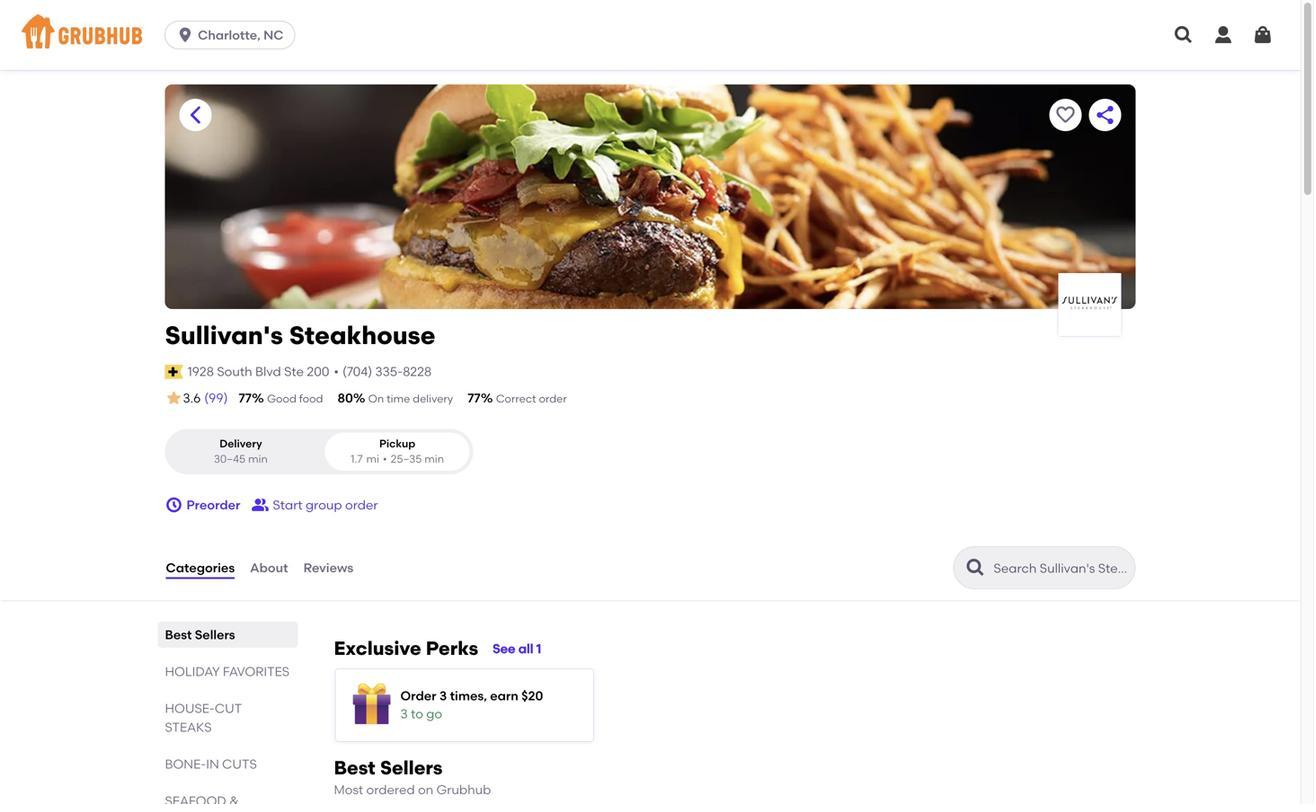 Task type: locate. For each thing, give the bounding box(es) containing it.
1 77 from the left
[[239, 391, 252, 406]]

0 vertical spatial order
[[539, 393, 567, 406]]

order right correct
[[539, 393, 567, 406]]

see all 1
[[493, 642, 542, 657]]

min right 25–35
[[425, 453, 444, 466]]

1928 south blvd ste 200
[[188, 364, 329, 380]]

best for best sellers most ordered on grubhub
[[334, 757, 376, 780]]

0 vertical spatial svg image
[[1173, 24, 1195, 46]]

group
[[306, 498, 342, 513]]

1 horizontal spatial 3
[[440, 689, 447, 704]]

order right group
[[345, 498, 378, 513]]

2 77 from the left
[[468, 391, 481, 406]]

save this restaurant image
[[1055, 104, 1077, 126]]

(704)
[[343, 364, 372, 380]]

0 horizontal spatial best
[[165, 628, 192, 643]]

3 up go
[[440, 689, 447, 704]]

$20
[[522, 689, 543, 704]]

svg image
[[1213, 24, 1235, 46], [1253, 24, 1274, 46], [176, 26, 194, 44]]

77 for correct order
[[468, 391, 481, 406]]

1 horizontal spatial svg image
[[1173, 24, 1195, 46]]

77
[[239, 391, 252, 406], [468, 391, 481, 406]]

30–45
[[214, 453, 246, 466]]

80
[[338, 391, 353, 406]]

best up holiday
[[165, 628, 192, 643]]

order inside button
[[345, 498, 378, 513]]

best for best sellers
[[165, 628, 192, 643]]

holiday
[[165, 665, 220, 680]]

sullivan's steakhouse logo image
[[1059, 273, 1122, 336]]

0 vertical spatial sellers
[[195, 628, 235, 643]]

0 horizontal spatial 3
[[401, 707, 408, 722]]

best
[[165, 628, 192, 643], [334, 757, 376, 780]]

2 min from the left
[[425, 453, 444, 466]]

rewards image
[[350, 684, 393, 728]]

8228
[[403, 364, 432, 380]]

1 vertical spatial svg image
[[165, 496, 183, 514]]

0 horizontal spatial svg image
[[165, 496, 183, 514]]

• right mi
[[383, 453, 387, 466]]

•
[[334, 364, 339, 380], [383, 453, 387, 466]]

cut
[[215, 701, 242, 717]]

1 min from the left
[[248, 453, 268, 466]]

77 right delivery
[[468, 391, 481, 406]]

335-
[[375, 364, 403, 380]]

min inside delivery 30–45 min
[[248, 453, 268, 466]]

1 horizontal spatial best
[[334, 757, 376, 780]]

best up most
[[334, 757, 376, 780]]

order
[[539, 393, 567, 406], [345, 498, 378, 513]]

1 horizontal spatial sellers
[[380, 757, 443, 780]]

blvd
[[255, 364, 281, 380]]

pickup 1.7 mi • 25–35 min
[[351, 437, 444, 466]]

min
[[248, 453, 268, 466], [425, 453, 444, 466]]

0 horizontal spatial order
[[345, 498, 378, 513]]

0 horizontal spatial 77
[[239, 391, 252, 406]]

3
[[440, 689, 447, 704], [401, 707, 408, 722]]

1 vertical spatial •
[[383, 453, 387, 466]]

0 horizontal spatial min
[[248, 453, 268, 466]]

1 vertical spatial 3
[[401, 707, 408, 722]]

delivery
[[413, 393, 453, 406]]

sellers
[[195, 628, 235, 643], [380, 757, 443, 780]]

2 horizontal spatial svg image
[[1253, 24, 1274, 46]]

save this restaurant button
[[1050, 99, 1082, 131]]

0 horizontal spatial sellers
[[195, 628, 235, 643]]

option group
[[165, 429, 473, 475]]

correct
[[496, 393, 536, 406]]

1
[[537, 642, 542, 657]]

exclusive
[[334, 638, 421, 661]]

start group order
[[273, 498, 378, 513]]

1 horizontal spatial •
[[383, 453, 387, 466]]

sellers up holiday favorites
[[195, 628, 235, 643]]

perks
[[426, 638, 479, 661]]

1 horizontal spatial 77
[[468, 391, 481, 406]]

svg image
[[1173, 24, 1195, 46], [165, 496, 183, 514]]

bone-
[[165, 757, 206, 773]]

delivery
[[220, 437, 262, 450]]

sullivan's steakhouse
[[165, 321, 436, 351]]

1.7
[[351, 453, 363, 466]]

caret left icon image
[[185, 104, 206, 126]]

0 vertical spatial best
[[165, 628, 192, 643]]

best inside best sellers most ordered on grubhub
[[334, 757, 376, 780]]

0 vertical spatial •
[[334, 364, 339, 380]]

77 down south
[[239, 391, 252, 406]]

ordered
[[366, 783, 415, 798]]

reviews button
[[303, 536, 355, 601]]

1 vertical spatial order
[[345, 498, 378, 513]]

categories
[[166, 561, 235, 576]]

holiday favorites
[[165, 665, 290, 680]]

min down delivery
[[248, 453, 268, 466]]

go
[[426, 707, 442, 722]]

1 horizontal spatial min
[[425, 453, 444, 466]]

sellers for best sellers
[[195, 628, 235, 643]]

on time delivery
[[369, 393, 453, 406]]

good food
[[267, 393, 323, 406]]

0 vertical spatial 3
[[440, 689, 447, 704]]

• right 200
[[334, 364, 339, 380]]

0 horizontal spatial •
[[334, 364, 339, 380]]

see
[[493, 642, 516, 657]]

preorder
[[187, 498, 241, 513]]

svg image inside main navigation navigation
[[1173, 24, 1195, 46]]

bone-in cuts
[[165, 757, 257, 773]]

sellers inside best sellers most ordered on grubhub
[[380, 757, 443, 780]]

start group order button
[[251, 489, 378, 522]]

sellers up on
[[380, 757, 443, 780]]

1 vertical spatial best
[[334, 757, 376, 780]]

0 horizontal spatial svg image
[[176, 26, 194, 44]]

house-
[[165, 701, 215, 717]]

reviews
[[304, 561, 354, 576]]

ste
[[284, 364, 304, 380]]

favorites
[[223, 665, 290, 680]]

3 left the to
[[401, 707, 408, 722]]

all
[[519, 642, 534, 657]]

to
[[411, 707, 423, 722]]

Search Sullivan's Steakhouse search field
[[992, 560, 1130, 577]]

1 vertical spatial sellers
[[380, 757, 443, 780]]

people icon image
[[251, 496, 269, 514]]



Task type: vqa. For each thing, say whether or not it's contained in the screenshot.
8228
yes



Task type: describe. For each thing, give the bounding box(es) containing it.
nc
[[264, 27, 284, 43]]

exclusive perks
[[334, 638, 479, 661]]

• inside pickup 1.7 mi • 25–35 min
[[383, 453, 387, 466]]

charlotte,
[[198, 27, 261, 43]]

on
[[418, 783, 434, 798]]

share icon image
[[1095, 104, 1116, 126]]

food
[[299, 393, 323, 406]]

see all 1 button
[[493, 633, 542, 666]]

best sellers
[[165, 628, 235, 643]]

earn
[[490, 689, 519, 704]]

start
[[273, 498, 303, 513]]

200
[[307, 364, 329, 380]]

in
[[206, 757, 219, 773]]

1928 south blvd ste 200 button
[[187, 362, 330, 382]]

min inside pickup 1.7 mi • 25–35 min
[[425, 453, 444, 466]]

1 horizontal spatial order
[[539, 393, 567, 406]]

(99)
[[204, 391, 228, 406]]

south
[[217, 364, 252, 380]]

about
[[250, 561, 288, 576]]

most
[[334, 783, 363, 798]]

star icon image
[[165, 389, 183, 407]]

pickup
[[379, 437, 416, 450]]

mi
[[366, 453, 379, 466]]

good
[[267, 393, 297, 406]]

steakhouse
[[289, 321, 436, 351]]

1928
[[188, 364, 214, 380]]

on
[[369, 393, 384, 406]]

cuts
[[222, 757, 257, 773]]

delivery 30–45 min
[[214, 437, 268, 466]]

3.6
[[183, 391, 201, 406]]

categories button
[[165, 536, 236, 601]]

correct order
[[496, 393, 567, 406]]

charlotte, nc button
[[165, 21, 303, 49]]

svg image inside charlotte, nc button
[[176, 26, 194, 44]]

sellers for best sellers most ordered on grubhub
[[380, 757, 443, 780]]

sullivan's
[[165, 321, 283, 351]]

order 3 times, earn $20 3 to go
[[401, 689, 543, 722]]

charlotte, nc
[[198, 27, 284, 43]]

order
[[401, 689, 437, 704]]

25–35
[[391, 453, 422, 466]]

about button
[[249, 536, 289, 601]]

house-cut steaks
[[165, 701, 242, 736]]

time
[[387, 393, 410, 406]]

steaks
[[165, 720, 212, 736]]

svg image inside preorder button
[[165, 496, 183, 514]]

(704) 335-8228 button
[[343, 363, 432, 381]]

grubhub
[[437, 783, 491, 798]]

times,
[[450, 689, 487, 704]]

best sellers most ordered on grubhub
[[334, 757, 491, 798]]

77 for good food
[[239, 391, 252, 406]]

• (704) 335-8228
[[334, 364, 432, 380]]

1 horizontal spatial svg image
[[1213, 24, 1235, 46]]

main navigation navigation
[[0, 0, 1301, 70]]

search icon image
[[965, 558, 987, 579]]

subscription pass image
[[165, 365, 183, 379]]

option group containing delivery 30–45 min
[[165, 429, 473, 475]]

preorder button
[[165, 489, 241, 522]]



